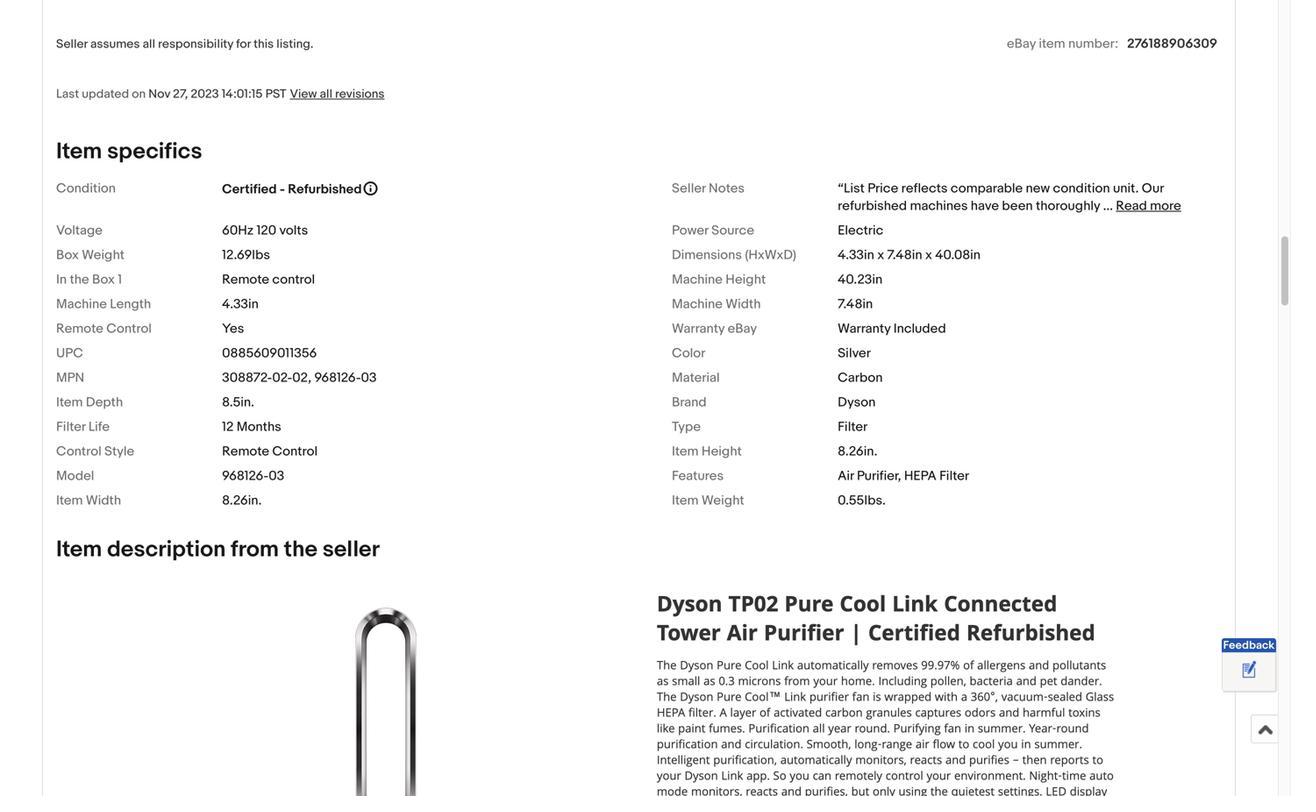 Task type: locate. For each thing, give the bounding box(es) containing it.
certified - refurbished
[[222, 182, 362, 197]]

thoroughly
[[1036, 198, 1100, 214]]

1 vertical spatial remote
[[56, 321, 103, 337]]

warranty up the silver
[[838, 321, 891, 337]]

1 horizontal spatial filter
[[838, 419, 868, 435]]

0 vertical spatial all
[[143, 37, 155, 52]]

8.5in.
[[222, 395, 254, 411]]

filter right hepa
[[940, 468, 970, 484]]

4.33in for 4.33in
[[222, 296, 259, 312]]

number:
[[1069, 36, 1119, 52]]

0 horizontal spatial warranty
[[672, 321, 725, 337]]

mpn
[[56, 370, 84, 386]]

specifics
[[107, 138, 202, 165]]

condition
[[1053, 181, 1110, 196]]

warranty up color
[[672, 321, 725, 337]]

1 horizontal spatial width
[[726, 296, 761, 312]]

box up in
[[56, 247, 79, 263]]

height
[[726, 272, 766, 288], [702, 444, 742, 460]]

1 horizontal spatial remote control
[[222, 444, 318, 460]]

1 horizontal spatial 03
[[361, 370, 377, 386]]

purifier,
[[857, 468, 901, 484]]

from
[[231, 536, 279, 564]]

0 horizontal spatial 968126-
[[222, 468, 269, 484]]

remote up upc
[[56, 321, 103, 337]]

0 horizontal spatial 8.26in.
[[222, 493, 262, 509]]

seller
[[323, 536, 380, 564]]

filter for filter life
[[56, 419, 86, 435]]

968126-03
[[222, 468, 284, 484]]

1 vertical spatial weight
[[702, 493, 745, 509]]

warranty for warranty included
[[838, 321, 891, 337]]

yes
[[222, 321, 244, 337]]

reflects
[[902, 181, 948, 196]]

last
[[56, 87, 79, 102]]

seller left notes
[[672, 181, 706, 196]]

ebay item number: 276188906309
[[1007, 36, 1218, 52]]

filter down dyson
[[838, 419, 868, 435]]

1 horizontal spatial x
[[925, 247, 932, 263]]

1 vertical spatial width
[[86, 493, 121, 509]]

remote down 12 months
[[222, 444, 269, 460]]

read more
[[1116, 198, 1182, 214]]

machine for machine height
[[672, 272, 723, 288]]

machine height
[[672, 272, 766, 288]]

remote for control style
[[222, 444, 269, 460]]

1 vertical spatial all
[[320, 87, 332, 102]]

1 horizontal spatial 8.26in.
[[838, 444, 878, 460]]

control down the "months"
[[272, 444, 318, 460]]

item down item width
[[56, 536, 102, 564]]

model
[[56, 468, 94, 484]]

0 vertical spatial ebay
[[1007, 36, 1036, 52]]

item down mpn
[[56, 395, 83, 411]]

all right assumes
[[143, 37, 155, 52]]

1 x from the left
[[877, 247, 884, 263]]

power source
[[672, 223, 755, 239]]

features
[[672, 468, 724, 484]]

carbon
[[838, 370, 883, 386]]

x down electric
[[877, 247, 884, 263]]

machine up warranty ebay
[[672, 296, 723, 312]]

1 vertical spatial 03
[[269, 468, 284, 484]]

1 vertical spatial box
[[92, 272, 115, 288]]

responsibility
[[158, 37, 233, 52]]

0 vertical spatial box
[[56, 247, 79, 263]]

machine for machine length
[[56, 296, 107, 312]]

remote for in the box 1
[[222, 272, 269, 288]]

03 right 02,
[[361, 370, 377, 386]]

read
[[1116, 198, 1147, 214]]

view all revisions link
[[286, 86, 385, 102]]

height up features
[[702, 444, 742, 460]]

1 vertical spatial height
[[702, 444, 742, 460]]

filter
[[56, 419, 86, 435], [838, 419, 868, 435], [940, 468, 970, 484]]

1 vertical spatial the
[[284, 536, 318, 564]]

"list price reflects comparable new condition unit. our refurbished machines have been thoroughly ...
[[838, 181, 1164, 214]]

width for item width
[[86, 493, 121, 509]]

control style
[[56, 444, 134, 460]]

0 vertical spatial height
[[726, 272, 766, 288]]

machine
[[672, 272, 723, 288], [56, 296, 107, 312], [672, 296, 723, 312]]

control up model
[[56, 444, 102, 460]]

0 horizontal spatial control
[[56, 444, 102, 460]]

4.33in up 40.23in
[[838, 247, 875, 263]]

0 horizontal spatial ebay
[[728, 321, 757, 337]]

8.26in. up air
[[838, 444, 878, 460]]

1 vertical spatial 4.33in
[[222, 296, 259, 312]]

0 vertical spatial 968126-
[[314, 370, 361, 386]]

upc
[[56, 346, 83, 361]]

the right in
[[70, 272, 89, 288]]

2 vertical spatial remote
[[222, 444, 269, 460]]

8.26in. down 968126-03
[[222, 493, 262, 509]]

7.48in
[[887, 247, 923, 263], [838, 296, 873, 312]]

0 vertical spatial 4.33in
[[838, 247, 875, 263]]

color
[[672, 346, 706, 361]]

2023
[[191, 87, 219, 102]]

width down machine height
[[726, 296, 761, 312]]

remote down 12.69lbs
[[222, 272, 269, 288]]

2 horizontal spatial filter
[[940, 468, 970, 484]]

4.33in
[[838, 247, 875, 263], [222, 296, 259, 312]]

refurbished
[[288, 182, 362, 197]]

968126- right 02,
[[314, 370, 361, 386]]

4.33in up yes
[[222, 296, 259, 312]]

height down dimensions (hxwxd)
[[726, 272, 766, 288]]

0 horizontal spatial width
[[86, 493, 121, 509]]

1 vertical spatial ebay
[[728, 321, 757, 337]]

968126-
[[314, 370, 361, 386], [222, 468, 269, 484]]

1 vertical spatial 7.48in
[[838, 296, 873, 312]]

item for item specifics
[[56, 138, 102, 165]]

0 vertical spatial width
[[726, 296, 761, 312]]

listing.
[[277, 37, 314, 52]]

1 horizontal spatial 4.33in
[[838, 247, 875, 263]]

the right from
[[284, 536, 318, 564]]

weight up in the box 1
[[82, 247, 125, 263]]

width
[[726, 296, 761, 312], [86, 493, 121, 509]]

comparable
[[951, 181, 1023, 196]]

machine down dimensions
[[672, 272, 723, 288]]

volts
[[279, 223, 308, 239]]

27,
[[173, 87, 188, 102]]

warranty
[[672, 321, 725, 337], [838, 321, 891, 337]]

nov
[[148, 87, 170, 102]]

0 horizontal spatial filter
[[56, 419, 86, 435]]

0 horizontal spatial the
[[70, 272, 89, 288]]

filter for filter
[[838, 419, 868, 435]]

0 vertical spatial seller
[[56, 37, 88, 52]]

seller left assumes
[[56, 37, 88, 52]]

control
[[106, 321, 152, 337], [56, 444, 102, 460], [272, 444, 318, 460]]

ebay down the machine width
[[728, 321, 757, 337]]

item down type
[[672, 444, 699, 460]]

all
[[143, 37, 155, 52], [320, 87, 332, 102]]

ebay
[[1007, 36, 1036, 52], [728, 321, 757, 337]]

machine width
[[672, 296, 761, 312]]

2 warranty from the left
[[838, 321, 891, 337]]

item
[[1039, 36, 1066, 52]]

source
[[712, 223, 755, 239]]

width for machine width
[[726, 296, 761, 312]]

width down model
[[86, 493, 121, 509]]

1 vertical spatial seller
[[672, 181, 706, 196]]

item
[[56, 138, 102, 165], [56, 395, 83, 411], [672, 444, 699, 460], [56, 493, 83, 509], [672, 493, 699, 509], [56, 536, 102, 564]]

1 vertical spatial 8.26in.
[[222, 493, 262, 509]]

weight down features
[[702, 493, 745, 509]]

remote control down "machine length"
[[56, 321, 152, 337]]

life
[[88, 419, 110, 435]]

item down features
[[672, 493, 699, 509]]

box left 1
[[92, 272, 115, 288]]

0 horizontal spatial remote control
[[56, 321, 152, 337]]

remote
[[222, 272, 269, 288], [56, 321, 103, 337], [222, 444, 269, 460]]

certified
[[222, 182, 277, 197]]

0 horizontal spatial 4.33in
[[222, 296, 259, 312]]

7.48in left the 40.08in
[[887, 247, 923, 263]]

dimensions
[[672, 247, 742, 263]]

2 horizontal spatial control
[[272, 444, 318, 460]]

item down model
[[56, 493, 83, 509]]

0 horizontal spatial weight
[[82, 247, 125, 263]]

1 horizontal spatial warranty
[[838, 321, 891, 337]]

1 warranty from the left
[[672, 321, 725, 337]]

1 horizontal spatial weight
[[702, 493, 745, 509]]

all right 'view'
[[320, 87, 332, 102]]

0 horizontal spatial seller
[[56, 37, 88, 52]]

1 horizontal spatial box
[[92, 272, 115, 288]]

03 down the "months"
[[269, 468, 284, 484]]

0 vertical spatial 7.48in
[[887, 247, 923, 263]]

dimensions (hxwxd)
[[672, 247, 797, 263]]

x left the 40.08in
[[925, 247, 932, 263]]

the
[[70, 272, 89, 288], [284, 536, 318, 564]]

silver
[[838, 346, 871, 361]]

filter left life
[[56, 419, 86, 435]]

0 vertical spatial remote
[[222, 272, 269, 288]]

style
[[104, 444, 134, 460]]

0 horizontal spatial all
[[143, 37, 155, 52]]

60hz 120 volts
[[222, 223, 308, 239]]

1 horizontal spatial seller
[[672, 181, 706, 196]]

2 x from the left
[[925, 247, 932, 263]]

0 vertical spatial weight
[[82, 247, 125, 263]]

ebay left item
[[1007, 36, 1036, 52]]

remote control down the "months"
[[222, 444, 318, 460]]

0 horizontal spatial x
[[877, 247, 884, 263]]

968126- down 12 months
[[222, 468, 269, 484]]

machine down in the box 1
[[56, 296, 107, 312]]

item up condition
[[56, 138, 102, 165]]

7.48in down 40.23in
[[838, 296, 873, 312]]

03
[[361, 370, 377, 386], [269, 468, 284, 484]]

0 vertical spatial 8.26in.
[[838, 444, 878, 460]]

1 horizontal spatial 968126-
[[314, 370, 361, 386]]

308872-
[[222, 370, 272, 386]]

control down length
[[106, 321, 152, 337]]



Task type: vqa. For each thing, say whether or not it's contained in the screenshot.
03 to the right
yes



Task type: describe. For each thing, give the bounding box(es) containing it.
price
[[868, 181, 899, 196]]

months
[[237, 419, 281, 435]]

remote control
[[222, 272, 315, 288]]

1 horizontal spatial the
[[284, 536, 318, 564]]

1 horizontal spatial all
[[320, 87, 332, 102]]

-
[[280, 182, 285, 197]]

8.26in. for item height
[[838, 444, 878, 460]]

this
[[254, 37, 274, 52]]

in
[[56, 272, 67, 288]]

warranty included
[[838, 321, 946, 337]]

warranty for warranty ebay
[[672, 321, 725, 337]]

0885609011356
[[222, 346, 317, 361]]

box weight
[[56, 247, 125, 263]]

seller assumes all responsibility for this listing.
[[56, 37, 314, 52]]

120
[[257, 223, 276, 239]]

item width
[[56, 493, 121, 509]]

machine length
[[56, 296, 151, 312]]

included
[[894, 321, 946, 337]]

electric
[[838, 223, 884, 239]]

last updated on nov 27, 2023 14:01:15 pst view all revisions
[[56, 87, 385, 102]]

item depth
[[56, 395, 123, 411]]

read more button
[[1116, 198, 1182, 214]]

machines
[[910, 198, 968, 214]]

unit.
[[1113, 181, 1139, 196]]

0 vertical spatial remote control
[[56, 321, 152, 337]]

8.26in. for item width
[[222, 493, 262, 509]]

pst
[[265, 87, 286, 102]]

dyson
[[838, 395, 876, 411]]

0 horizontal spatial box
[[56, 247, 79, 263]]

updated
[[82, 87, 129, 102]]

4.33in x 7.48in x 40.08in
[[838, 247, 981, 263]]

0 horizontal spatial 7.48in
[[838, 296, 873, 312]]

hepa
[[904, 468, 937, 484]]

voltage
[[56, 223, 103, 239]]

air purifier, hepa filter
[[838, 468, 970, 484]]

height for machine height
[[726, 272, 766, 288]]

machine for machine width
[[672, 296, 723, 312]]

"list
[[838, 181, 865, 196]]

air
[[838, 468, 854, 484]]

02-
[[272, 370, 292, 386]]

item specifics
[[56, 138, 202, 165]]

0 vertical spatial 03
[[361, 370, 377, 386]]

12.69lbs
[[222, 247, 270, 263]]

refurbished
[[838, 198, 907, 214]]

60hz
[[222, 223, 254, 239]]

material
[[672, 370, 720, 386]]

height for item height
[[702, 444, 742, 460]]

weight for box weight
[[82, 247, 125, 263]]

(hxwxd)
[[745, 247, 797, 263]]

for
[[236, 37, 251, 52]]

power
[[672, 223, 709, 239]]

14:01:15
[[222, 87, 263, 102]]

0 vertical spatial the
[[70, 272, 89, 288]]

have
[[971, 198, 999, 214]]

revisions
[[335, 87, 385, 102]]

our
[[1142, 181, 1164, 196]]

warranty ebay
[[672, 321, 757, 337]]

4.33in for 4.33in x 7.48in x 40.08in
[[838, 247, 875, 263]]

new
[[1026, 181, 1050, 196]]

description
[[107, 536, 226, 564]]

1 horizontal spatial ebay
[[1007, 36, 1036, 52]]

item for item depth
[[56, 395, 83, 411]]

item height
[[672, 444, 742, 460]]

0.55lbs.
[[838, 493, 886, 509]]

brand
[[672, 395, 707, 411]]

1 vertical spatial remote control
[[222, 444, 318, 460]]

control
[[272, 272, 315, 288]]

12
[[222, 419, 234, 435]]

notes
[[709, 181, 745, 196]]

view
[[290, 87, 317, 102]]

02,
[[292, 370, 311, 386]]

seller for seller notes
[[672, 181, 706, 196]]

1
[[118, 272, 122, 288]]

type
[[672, 419, 701, 435]]

depth
[[86, 395, 123, 411]]

1 horizontal spatial 7.48in
[[887, 247, 923, 263]]

on
[[132, 87, 146, 102]]

length
[[110, 296, 151, 312]]

12 months
[[222, 419, 281, 435]]

item for item width
[[56, 493, 83, 509]]

308872-02-02, 968126-03
[[222, 370, 377, 386]]

item weight
[[672, 493, 745, 509]]

more
[[1150, 198, 1182, 214]]

feedback
[[1224, 639, 1275, 653]]

276188906309
[[1127, 36, 1218, 52]]

1 horizontal spatial control
[[106, 321, 152, 337]]

condition
[[56, 181, 116, 196]]

1 vertical spatial 968126-
[[222, 468, 269, 484]]

filter life
[[56, 419, 110, 435]]

item description from the seller
[[56, 536, 380, 564]]

weight for item weight
[[702, 493, 745, 509]]

item for item weight
[[672, 493, 699, 509]]

40.08in
[[935, 247, 981, 263]]

in the box 1
[[56, 272, 122, 288]]

seller notes
[[672, 181, 745, 196]]

assumes
[[90, 37, 140, 52]]

0 horizontal spatial 03
[[269, 468, 284, 484]]

item for item height
[[672, 444, 699, 460]]

item for item description from the seller
[[56, 536, 102, 564]]

seller for seller assumes all responsibility for this listing.
[[56, 37, 88, 52]]



